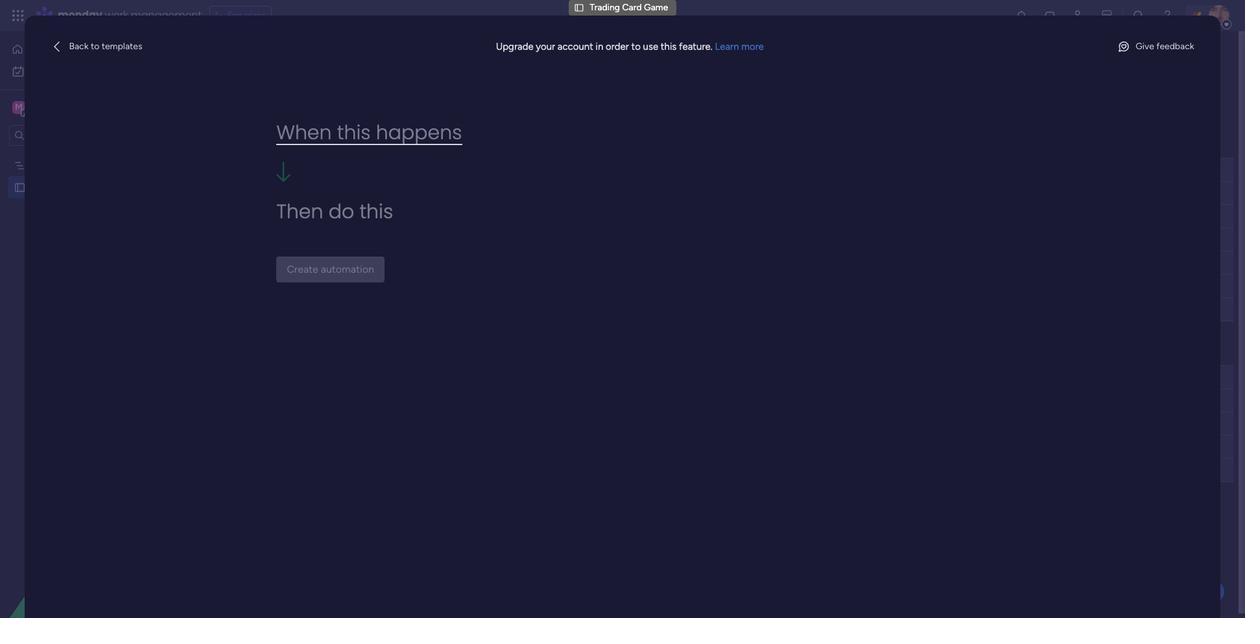 Task type: describe. For each thing, give the bounding box(es) containing it.
workspace selection element
[[12, 100, 108, 117]]

public board image
[[14, 181, 26, 193]]

james peterson image
[[1114, 45, 1131, 62]]

card inside list box
[[63, 182, 82, 193]]

1 vertical spatial this
[[337, 119, 371, 147]]

title
[[263, 137, 288, 153]]

account
[[558, 41, 593, 52]]

0 vertical spatial trading
[[590, 2, 620, 13]]

lottie animation image
[[0, 488, 165, 619]]

back
[[69, 41, 89, 52]]

2 vertical spatial this
[[360, 198, 393, 226]]

when this happens
[[276, 119, 462, 147]]

main workspace
[[30, 101, 106, 114]]

learn
[[715, 41, 739, 52]]

1 horizontal spatial card
[[622, 2, 642, 13]]

more
[[742, 41, 764, 52]]

feedback
[[1157, 41, 1195, 52]]

management
[[131, 8, 202, 23]]

main
[[30, 101, 53, 114]]

home link
[[8, 39, 158, 60]]

list box containing marketing plan
[[0, 151, 165, 373]]

marketing for marketing plan
[[30, 160, 71, 171]]

analysis
[[401, 188, 435, 199]]

m
[[15, 102, 23, 113]]

2 to from the left
[[632, 41, 641, 52]]

plan
[[73, 160, 90, 171]]

Search in workspace field
[[27, 128, 108, 143]]

monday work management
[[58, 8, 202, 23]]

help button
[[1179, 582, 1225, 603]]

help
[[1190, 586, 1214, 599]]

home
[[29, 43, 53, 54]]

Group Title field
[[220, 137, 291, 154]]

upgrade
[[496, 41, 534, 52]]

group title
[[223, 137, 288, 153]]

trading card game inside list box
[[30, 182, 109, 193]]

marketing for marketing and branding campaign
[[245, 258, 286, 269]]

research
[[275, 188, 313, 199]]

see
[[227, 10, 242, 21]]

product
[[245, 211, 277, 222]]

branding
[[305, 258, 341, 269]]

search everything image
[[1133, 9, 1146, 22]]

do
[[329, 198, 354, 226]]

then
[[276, 198, 323, 226]]

marketing plan
[[30, 160, 90, 171]]

group
[[223, 137, 260, 153]]

lottie animation element
[[0, 488, 165, 619]]

then do this
[[276, 198, 393, 226]]

james peterson image
[[1209, 5, 1230, 26]]

work
[[105, 8, 128, 23]]

product design and development
[[245, 211, 382, 222]]

update feed image
[[1044, 9, 1057, 22]]

campaign
[[344, 258, 385, 269]]

back to templates
[[69, 41, 142, 52]]

design
[[280, 211, 308, 222]]

happens
[[376, 119, 462, 147]]

0 vertical spatial trading card game
[[590, 2, 668, 13]]



Task type: locate. For each thing, give the bounding box(es) containing it.
in
[[596, 41, 603, 52]]

invite / 1 button
[[1147, 43, 1194, 64]]

trading
[[590, 2, 620, 13], [30, 182, 61, 193]]

plans
[[245, 10, 266, 21]]

1 horizontal spatial trading
[[590, 2, 620, 13]]

0 horizontal spatial marketing
[[30, 160, 71, 171]]

your
[[536, 41, 555, 52]]

see plans
[[227, 10, 266, 21]]

card
[[622, 2, 642, 13], [63, 182, 82, 193]]

tab
[[197, 69, 281, 90]]

0 horizontal spatial trading
[[30, 182, 61, 193]]

back to templates button
[[46, 36, 148, 57]]

0 vertical spatial game
[[644, 2, 668, 13]]

templates
[[102, 41, 142, 52]]

help image
[[1161, 9, 1174, 22]]

this right when
[[337, 119, 371, 147]]

marketing left plan
[[30, 160, 71, 171]]

when
[[276, 119, 332, 147]]

1 vertical spatial marketing
[[245, 258, 286, 269]]

card up upgrade your account in order to use this feature. learn more
[[622, 2, 642, 13]]

list box
[[0, 151, 165, 373]]

1 vertical spatial trading card game
[[30, 182, 109, 193]]

game up "use"
[[644, 2, 668, 13]]

1 horizontal spatial marketing
[[245, 258, 286, 269]]

give
[[1136, 41, 1154, 52]]

audience
[[361, 188, 399, 199]]

upgrade your account in order to use this feature. learn more
[[496, 41, 764, 52]]

give feedback
[[1136, 41, 1195, 52]]

trading card game down marketing plan
[[30, 182, 109, 193]]

1 horizontal spatial to
[[632, 41, 641, 52]]

to right back
[[91, 41, 99, 52]]

invite members image
[[1072, 9, 1085, 22]]

workspace image
[[12, 101, 25, 115]]

this right do
[[360, 198, 393, 226]]

and for research
[[315, 188, 330, 199]]

and right 'design'
[[310, 211, 325, 222]]

monday marketplace image
[[1101, 9, 1114, 22]]

card down plan
[[63, 182, 82, 193]]

market research and target audience analysis
[[245, 188, 435, 199]]

0 horizontal spatial to
[[91, 41, 99, 52]]

marketing inside list box
[[30, 160, 71, 171]]

feature.
[[679, 41, 713, 52]]

and for design
[[310, 211, 325, 222]]

and left target
[[315, 188, 330, 199]]

0 horizontal spatial trading card game
[[30, 182, 109, 193]]

this
[[661, 41, 677, 52], [337, 119, 371, 147], [360, 198, 393, 226]]

give feedback button
[[1113, 36, 1200, 57]]

0 horizontal spatial card
[[63, 182, 82, 193]]

market
[[245, 188, 273, 199]]

1 vertical spatial card
[[63, 182, 82, 193]]

trading card game up upgrade your account in order to use this feature. learn more
[[590, 2, 668, 13]]

1 vertical spatial trading
[[30, 182, 61, 193]]

game inside list box
[[85, 182, 109, 193]]

0 vertical spatial card
[[622, 2, 642, 13]]

notifications image
[[1015, 9, 1028, 22]]

to
[[91, 41, 99, 52], [632, 41, 641, 52]]

2 vertical spatial and
[[288, 258, 303, 269]]

0 vertical spatial this
[[661, 41, 677, 52]]

workspace
[[55, 101, 106, 114]]

/
[[1178, 47, 1182, 58]]

trading inside list box
[[30, 182, 61, 193]]

development
[[327, 211, 382, 222]]

game
[[644, 2, 668, 13], [85, 182, 109, 193]]

trading card game
[[590, 2, 668, 13], [30, 182, 109, 193]]

marketing
[[30, 160, 71, 171], [245, 258, 286, 269]]

select product image
[[12, 9, 25, 22]]

1 vertical spatial and
[[310, 211, 325, 222]]

tab list
[[197, 69, 281, 90]]

order
[[606, 41, 629, 52]]

home option
[[8, 39, 158, 60]]

to inside back to templates button
[[91, 41, 99, 52]]

0 horizontal spatial game
[[85, 182, 109, 193]]

0 vertical spatial marketing
[[30, 160, 71, 171]]

target
[[333, 188, 358, 199]]

1 horizontal spatial game
[[644, 2, 668, 13]]

0 vertical spatial and
[[315, 188, 330, 199]]

invite / 1
[[1153, 47, 1188, 58]]

1 vertical spatial game
[[85, 182, 109, 193]]

give feedback link
[[1113, 36, 1200, 57]]

game down plan
[[85, 182, 109, 193]]

use
[[643, 41, 658, 52]]

learn more link
[[715, 41, 764, 52]]

trading up in
[[590, 2, 620, 13]]

marketing and branding campaign
[[245, 258, 385, 269]]

monday
[[58, 8, 102, 23]]

option
[[0, 153, 165, 156]]

1 to from the left
[[91, 41, 99, 52]]

trading right public board image
[[30, 182, 61, 193]]

invite
[[1153, 47, 1176, 58]]

see plans button
[[209, 6, 272, 25]]

1
[[1184, 47, 1188, 58]]

marketing down product
[[245, 258, 286, 269]]

to left "use"
[[632, 41, 641, 52]]

this right "use"
[[661, 41, 677, 52]]

and left branding
[[288, 258, 303, 269]]

1 horizontal spatial trading card game
[[590, 2, 668, 13]]

and
[[315, 188, 330, 199], [310, 211, 325, 222], [288, 258, 303, 269]]



Task type: vqa. For each thing, say whether or not it's contained in the screenshot.
My
no



